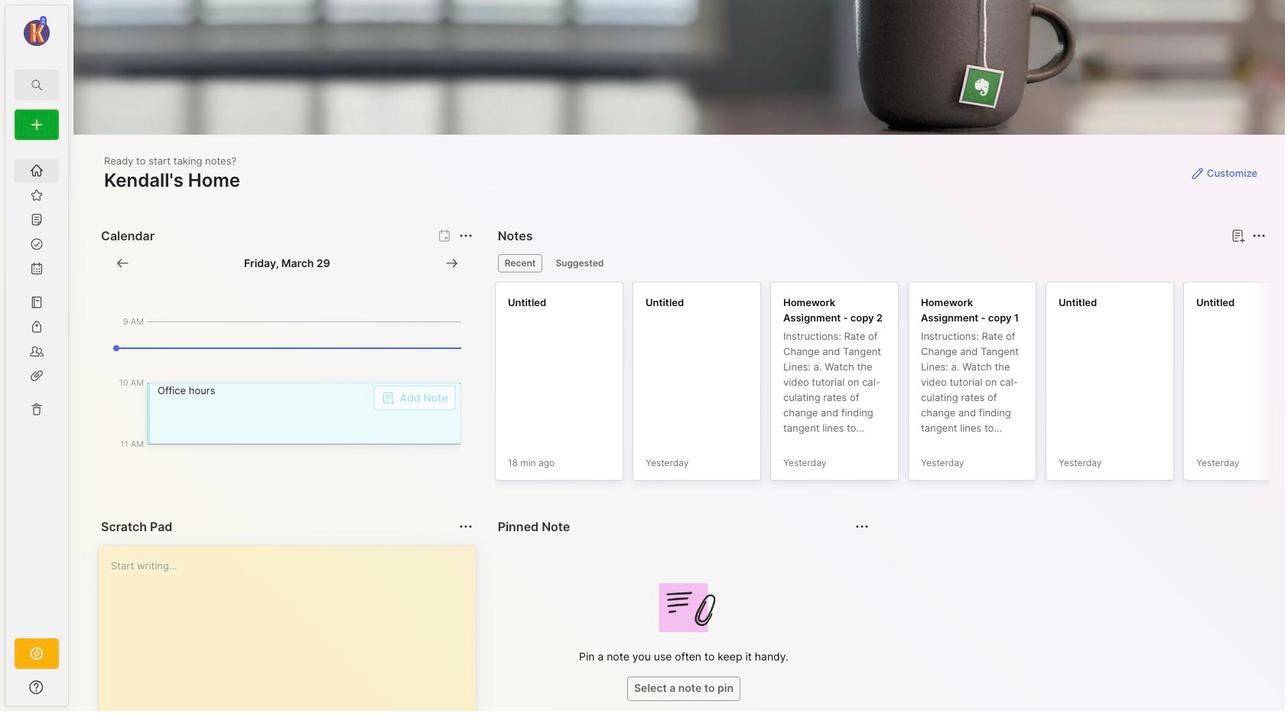 Task type: vqa. For each thing, say whether or not it's contained in the screenshot.
Choose default view option for YouTube links field
no



Task type: locate. For each thing, give the bounding box(es) containing it.
1 horizontal spatial more actions image
[[1251, 227, 1269, 245]]

1 horizontal spatial tab
[[549, 254, 611, 272]]

home image
[[29, 163, 44, 178]]

Account field
[[5, 15, 68, 48]]

more actions image
[[1251, 227, 1269, 245], [457, 517, 475, 536]]

click to expand image
[[67, 683, 78, 701]]

0 horizontal spatial tab
[[498, 254, 543, 272]]

upgrade image
[[28, 644, 46, 663]]

more actions image
[[457, 227, 475, 245]]

WHAT'S NEW field
[[5, 675, 68, 700]]

tab list
[[498, 254, 1264, 272]]

1 vertical spatial more actions image
[[457, 517, 475, 536]]

row group
[[495, 282, 1286, 490]]

tab
[[498, 254, 543, 272], [549, 254, 611, 272]]

0 vertical spatial more actions image
[[1251, 227, 1269, 245]]

Choose date to view field
[[244, 256, 330, 271]]

tree
[[5, 149, 68, 625]]

Dropdown List field
[[374, 386, 456, 410]]

main element
[[0, 0, 73, 711]]

1 tab from the left
[[498, 254, 543, 272]]

More actions field
[[455, 225, 477, 246], [1249, 225, 1271, 246], [455, 516, 477, 537]]

tree inside main element
[[5, 149, 68, 625]]



Task type: describe. For each thing, give the bounding box(es) containing it.
Office hours Event actions field
[[147, 383, 461, 444]]

2 tab from the left
[[549, 254, 611, 272]]

Start writing… text field
[[111, 546, 475, 711]]

edit search image
[[28, 76, 46, 94]]

0 horizontal spatial more actions image
[[457, 517, 475, 536]]



